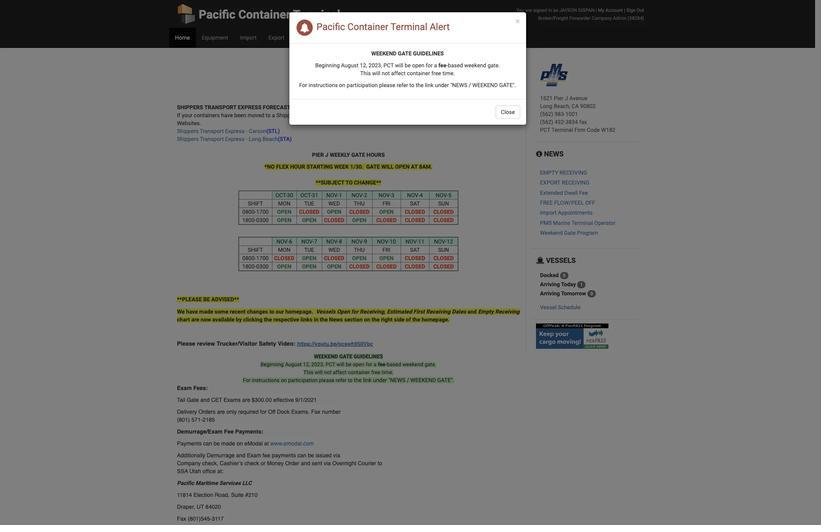 Task type: vqa. For each thing, say whether or not it's contained in the screenshot.
DRY to the middle
no



Task type: describe. For each thing, give the bounding box(es) containing it.
recent
[[230, 309, 246, 315]]

weekly
[[330, 152, 350, 158]]

demurrage/exam fee payments:
[[177, 429, 263, 435]]

overnight
[[333, 460, 357, 467]]

forecast
[[263, 104, 291, 111]]

terminal inside empty receiving export receiving extended dwell fee free flow/peel off import appointments pms marine terminal operator weekend gate program
[[572, 220, 593, 226]]

fee inside empty receiving export receiving extended dwell fee free flow/peel off import appointments pms marine terminal operator weekend gate program
[[580, 190, 589, 196]]

1 horizontal spatial instructions
[[309, 82, 338, 88]]

gate. inside weekend gate guidelines beginning august 12, 2023, pct will be open for a fee -based weekend gate. this will not affect container free time. for instructions on participation please refer to the link under "news / weekend gate". exam fees:
[[425, 362, 437, 368]]

carson
[[249, 128, 267, 134]]

1 vertical spatial transport
[[200, 128, 224, 134]]

0 vertical spatial receiving
[[560, 170, 588, 176]]

1 vertical spatial shippers
[[177, 128, 199, 134]]

to inside shippers transport express forecast website if your containers have been moved to a shippers transport express location you can also check on the container using the below forecast websites. shippers transport express - carson (stl) shippers transport express - long beach (sta)
[[266, 112, 271, 118]]

0 horizontal spatial today
[[449, 61, 464, 67]]

2 vertical spatial express
[[225, 136, 245, 142]]

2 receiving from the left
[[426, 309, 451, 315]]

container for pacific container terminal
[[239, 8, 291, 21]]

open
[[337, 309, 350, 315]]

fees:
[[193, 385, 208, 392]]

gate down hours
[[367, 164, 380, 170]]

, inside vessels open for receiving , estimated first receiving dates and empty receiving chart are now available by clicking the respective links in the news section on the right side of the homepage.
[[385, 309, 386, 315]]

free inside beginning august 12, 2023, pct will be open for a fee -based weekend gate. this will not affect container free time.
[[432, 70, 442, 76]]

can inside additionally demurrage and exam fee payments can be issued via company check, cashier's check or money order and sent via overnight courier to ssa utah office at:
[[298, 453, 307, 459]]

safety
[[259, 341, 277, 347]]

11
[[419, 239, 425, 245]]

gate up *no flex hour starting week 1/30.  gate will open at 8am.
[[352, 152, 365, 158]]

services
[[220, 480, 241, 487]]

of
[[406, 317, 411, 323]]

export receiving link
[[541, 180, 590, 186]]

off
[[586, 200, 596, 206]]

and up cashier's
[[236, 453, 246, 459]]

on inside vessels open for receiving , estimated first receiving dates and empty receiving chart are now available by clicking the respective links in the news section on the right side of the homepage.
[[364, 317, 371, 323]]

are inside delivery orders are only required for off dock exams. fax number (801) 571-2185
[[217, 409, 225, 415]]

to left our
[[270, 309, 275, 315]]

0800- for open
[[242, 209, 256, 215]]

long inside 1521 pier j avenue long beach, ca 90802 (562) 983-1001 (562) 432-3834 fax pct terminal firm code w182
[[541, 103, 553, 109]]

and left the 'cet'
[[201, 397, 210, 403]]

vessels for vessels
[[545, 256, 576, 265]]

pct left yard
[[367, 73, 377, 79]]

container inside weekend gate guidelines beginning august 12, 2023, pct will be open for a fee -based weekend gate. this will not affect container free time. for instructions on participation please refer to the link under "news / weekend gate". exam fees:
[[348, 370, 370, 376]]

1 vertical spatial via
[[324, 460, 331, 467]]

thu for 9
[[354, 247, 365, 253]]

payments can be made on emodal at www.emodal.com
[[177, 441, 314, 447]]

a inside weekend gate guidelines beginning august 12, 2023, pct will be open for a fee -based weekend gate. this will not affect container free time. for instructions on participation please refer to the link under "news / weekend gate". exam fees:
[[374, 362, 377, 368]]

sign out link
[[627, 8, 645, 13]]

container inside beginning august 12, 2023, pct will be open for a fee -based weekend gate. this will not affect container free time.
[[407, 70, 431, 76]]

0 horizontal spatial can
[[203, 441, 212, 447]]

sent
[[312, 460, 322, 467]]

guidelines for weekend gate guidelines beginning august 12, 2023, pct will be open for a fee -based weekend gate. this will not affect container free time. for instructions on participation please refer to the link under "news / weekend gate". exam fees:
[[354, 354, 383, 360]]

be
[[204, 297, 210, 303]]

0 horizontal spatial fee
[[224, 429, 234, 435]]

free flow/peel off link
[[541, 200, 596, 206]]

free inside weekend gate guidelines beginning august 12, 2023, pct will be open for a fee -based weekend gate. this will not affect container free time. for instructions on participation please refer to the link under "news / weekend gate". exam fees:
[[372, 370, 381, 376]]

your
[[182, 112, 193, 118]]

1800- for open
[[242, 217, 256, 224]]

nov-12
[[435, 239, 453, 245]]

0300 for open
[[256, 217, 269, 224]]

we
[[177, 309, 185, 315]]

side
[[394, 317, 405, 323]]

money
[[267, 460, 284, 467]]

will up 9/1/2021
[[315, 370, 323, 376]]

gate inside weekend gate guidelines beginning august 12, 2023, pct will be open for a fee -based weekend gate. this will not affect container free time. for instructions on participation please refer to the link under "news / weekend gate". exam fees:
[[340, 354, 353, 360]]

for inside weekend gate guidelines beginning august 12, 2023, pct will be open for a fee -based weekend gate. this will not affect container free time. for instructions on participation please refer to the link under "news / weekend gate". exam fees:
[[366, 362, 373, 368]]

terminal inside 'link'
[[293, 8, 341, 21]]

hour
[[290, 164, 305, 170]]

on left emodal
[[237, 441, 243, 447]]

oct- for 30
[[276, 192, 287, 199]]

at
[[411, 164, 418, 170]]

1 horizontal spatial news
[[543, 150, 564, 158]]

gate. inside beginning august 12, 2023, pct will be open for a fee -based weekend gate. this will not affect container free time.
[[488, 62, 500, 69]]

participation inside weekend gate guidelines beginning august 12, 2023, pct will be open for a fee -based weekend gate. this will not affect container free time. for instructions on participation please refer to the link under "news / weekend gate". exam fees:
[[288, 378, 318, 384]]

a inside beginning august 12, 2023, pct will be open for a fee -based weekend gate. this will not affect container free time.
[[434, 62, 438, 69]]

our
[[276, 309, 284, 315]]

thu for 2
[[354, 201, 365, 207]]

983-
[[555, 111, 566, 117]]

change**
[[354, 180, 382, 186]]

pms
[[541, 220, 552, 226]]

1 | from the left
[[596, 8, 597, 13]]

on down click
[[339, 82, 346, 88]]

chart
[[177, 317, 190, 323]]

pacific for pacific container terminal
[[199, 8, 236, 21]]

0 vertical spatial transport
[[299, 112, 323, 118]]

fee inside weekend gate guidelines beginning august 12, 2023, pct will be open for a fee -based weekend gate. this will not affect container free time. for instructions on participation please refer to the link under "news / weekend gate". exam fees:
[[378, 362, 386, 368]]

now
[[201, 317, 211, 323]]

0 horizontal spatial 0
[[563, 273, 566, 279]]

based inside beginning august 12, 2023, pct will be open for a fee -based weekend gate. this will not affect container free time.
[[448, 62, 463, 69]]

pacific container terminal image
[[541, 64, 568, 86]]

weekend gate program link
[[541, 230, 599, 236]]

1 horizontal spatial "news
[[451, 82, 468, 88]]

sun for 12
[[439, 247, 449, 253]]

nov- for 10
[[377, 239, 390, 245]]

(38284)
[[628, 15, 645, 21]]

1 horizontal spatial link
[[425, 82, 434, 88]]

for inside beginning august 12, 2023, pct will be open for a fee -based weekend gate. this will not affect container free time.
[[426, 62, 433, 69]]

starting
[[307, 164, 333, 170]]

0 vertical spatial homepage.
[[286, 309, 314, 315]]

w182
[[602, 127, 616, 133]]

1 horizontal spatial under
[[435, 82, 449, 88]]

beach
[[263, 136, 278, 142]]

shippers transport express forecast website if your containers have been moved to a shippers transport express location you can also check on the container using the below forecast websites. shippers transport express - carson (stl) shippers transport express - long beach (sta)
[[177, 104, 518, 142]]

you are signed in as jayson gispan | my account | sign out broker/freight forwarder company admin (38284)
[[517, 8, 645, 21]]

1 map from the left
[[328, 73, 339, 79]]

8
[[339, 239, 342, 245]]

8am.
[[419, 164, 433, 170]]

0 vertical spatial shippers
[[277, 112, 298, 118]]

jayson
[[560, 8, 578, 13]]

1 (562) from the top
[[541, 111, 554, 117]]

will down weekend gate guidelines
[[395, 62, 404, 69]]

shift for open
[[248, 201, 263, 207]]

to inside weekend gate guidelines beginning august 12, 2023, pct will be open for a fee -based weekend gate. this will not affect container free time. for instructions on participation please refer to the link under "news / weekend gate". exam fees:
[[348, 378, 353, 384]]

video:
[[278, 341, 296, 347]]

12
[[447, 239, 453, 245]]

0 horizontal spatial fax
[[177, 516, 186, 522]]

if
[[177, 112, 181, 118]]

sun for 5
[[439, 201, 449, 207]]

0 vertical spatial via
[[333, 453, 341, 459]]

this inside beginning august 12, 2023, pct will be open for a fee -based weekend gate. this will not affect container free time.
[[361, 70, 371, 76]]

pacific container terminal alert
[[314, 22, 450, 33]]

exam inside additionally demurrage and exam fee payments can be issued via company check, cashier's check or money order and sent via overnight courier to ssa utah office at:
[[247, 453, 261, 459]]

1 vertical spatial receiving
[[562, 180, 590, 186]]

1800-0300 for closed
[[242, 264, 269, 270]]

0 vertical spatial ,
[[365, 73, 366, 79]]

order
[[285, 460, 300, 467]]

#210
[[246, 492, 258, 499]]

/ inside weekend gate guidelines beginning august 12, 2023, pct will be open for a fee -based weekend gate. this will not affect container free time. for instructions on participation please refer to the link under "news / weekend gate". exam fees:
[[407, 377, 410, 384]]

affect inside weekend gate guidelines beginning august 12, 2023, pct will be open for a fee -based weekend gate. this will not affect container free time. for instructions on participation please refer to the link under "news / weekend gate". exam fees:
[[333, 370, 347, 376]]

not inside weekend gate guidelines beginning august 12, 2023, pct will be open for a fee -based weekend gate. this will not affect container free time. for instructions on participation please refer to the link under "news / weekend gate". exam fees:
[[324, 370, 332, 376]]

today is tuesday, october 31
[[449, 61, 520, 67]]

you
[[517, 8, 525, 13]]

1800-0300 for open
[[242, 217, 269, 224]]

84020
[[206, 504, 221, 510]]

11814
[[177, 492, 192, 499]]

info circle image
[[537, 151, 543, 158]]

links
[[301, 317, 313, 323]]

for inside weekend gate guidelines beginning august 12, 2023, pct will be open for a fee -based weekend gate. this will not affect container free time. for instructions on participation please refer to the link under "news / weekend gate". exam fees:
[[243, 378, 251, 384]]

gate up beginning august 12, 2023, pct will be open for a fee -based weekend gate. this will not affect container free time.
[[398, 50, 412, 57]]

nov-5
[[436, 192, 452, 199]]

close
[[501, 109, 515, 115]]

draper,
[[177, 504, 195, 510]]

be inside beginning august 12, 2023, pct will be open for a fee -based weekend gate. this will not affect container free time.
[[405, 62, 411, 69]]

schedule
[[558, 304, 581, 311]]

0 horizontal spatial j
[[326, 152, 329, 158]]

will down https://youtu.be/ocswh950vbc link
[[337, 362, 345, 368]]

here
[[354, 73, 365, 79]]

moved
[[248, 112, 265, 118]]

trucker/visitor
[[217, 341, 257, 347]]

number
[[322, 409, 341, 415]]

wed for 1
[[329, 201, 340, 207]]

1 arriving from the top
[[541, 281, 560, 288]]

are inside you are signed in as jayson gispan | my account | sign out broker/freight forwarder company admin (38284)
[[526, 8, 533, 13]]

long inside shippers transport express forecast website if your containers have been moved to a shippers transport express location you can also check on the container using the below forecast websites. shippers transport express - carson (stl) shippers transport express - long beach (sta)
[[249, 136, 261, 142]]

emodal
[[245, 441, 263, 447]]

week
[[335, 164, 349, 170]]

1 vertical spatial have
[[186, 309, 198, 315]]

issued
[[316, 453, 332, 459]]

only
[[227, 409, 237, 415]]

×
[[516, 17, 521, 26]]

oct- for 31
[[301, 192, 312, 199]]

gate inside empty receiving export receiving extended dwell fee free flow/peel off import appointments pms marine terminal operator weekend gate program
[[565, 230, 576, 236]]

0 horizontal spatial 1
[[339, 192, 342, 199]]

been
[[234, 112, 246, 118]]

0 vertical spatial express
[[325, 112, 344, 118]]

guidelines for weekend gate guidelines
[[413, 50, 444, 57]]

delivery
[[177, 409, 197, 415]]

90802
[[581, 103, 596, 109]]

homepage. inside vessels open for receiving , estimated first receiving dates and empty receiving chart are now available by clicking the respective links in the news section on the right side of the homepage.
[[422, 317, 450, 323]]

nov- for 6
[[277, 239, 289, 245]]

0 vertical spatial gate".
[[500, 82, 516, 88]]

shippers
[[177, 104, 203, 111]]

firm
[[575, 127, 586, 133]]

nov- for 5
[[436, 192, 449, 199]]

nov-1
[[327, 192, 342, 199]]

1 horizontal spatial refer
[[397, 82, 409, 88]]

and inside vessels open for receiving , estimated first receiving dates and empty receiving chart are now available by clicking the respective links in the news section on the right side of the homepage.
[[468, 309, 477, 315]]

you
[[367, 112, 376, 118]]

nov- for 3
[[379, 192, 392, 199]]

and left sent
[[301, 460, 310, 467]]

container for pacific container terminal alert
[[348, 22, 389, 33]]

1521 pier j avenue long beach, ca 90802 (562) 983-1001 (562) 432-3834 fax pct terminal firm code w182
[[541, 95, 616, 133]]

pier j weekly gate hours
[[312, 152, 385, 158]]

11814 election road, suite #210
[[177, 492, 258, 499]]

for for for instructions on participation please refer to the link under "news / weekend gate".
[[299, 82, 308, 88]]

571-
[[192, 417, 203, 423]]

6
[[289, 239, 292, 245]]

vessels for vessels open for receiving , estimated first receiving dates and empty receiving chart are now available by clicking the respective links in the news section on the right side of the homepage.
[[316, 309, 336, 315]]

1 horizontal spatial please
[[379, 82, 396, 88]]

time. inside weekend gate guidelines beginning august 12, 2023, pct will be open for a fee -based weekend gate. this will not affect container free time. for instructions on participation please refer to the link under "news / weekend gate". exam fees:
[[382, 370, 394, 376]]

nov- for 8
[[327, 239, 339, 245]]

ssa
[[177, 468, 188, 475]]

respective
[[274, 317, 300, 323]]

12, inside beginning august 12, 2023, pct will be open for a fee -based weekend gate. this will not affect container free time.
[[360, 62, 368, 69]]

signed
[[534, 8, 548, 13]]

operator
[[595, 220, 616, 226]]

weekend
[[541, 230, 563, 236]]

dwell
[[565, 190, 578, 196]]

1 horizontal spatial 31
[[514, 61, 520, 67]]

3
[[392, 192, 395, 199]]

**please be advised**
[[177, 297, 239, 303]]

are inside vessels open for receiving , estimated first receiving dates and empty receiving chart are now available by clicking the respective links in the news section on the right side of the homepage.
[[192, 317, 199, 323]]

0 vertical spatial /
[[469, 82, 472, 88]]

utah
[[189, 468, 201, 475]]

fri for 10
[[383, 247, 391, 253]]

nov- for 7
[[302, 239, 314, 245]]



Task type: locate. For each thing, give the bounding box(es) containing it.
today up tomorrow
[[562, 281, 576, 288]]

0 horizontal spatial under
[[373, 377, 387, 384]]

2 map from the left
[[391, 73, 402, 79]]

0 vertical spatial news
[[543, 150, 564, 158]]

weekend inside beginning august 12, 2023, pct will be open for a fee -based weekend gate. this will not affect container free time.
[[465, 62, 487, 69]]

nov- right 11
[[435, 239, 447, 245]]

exam down emodal
[[247, 453, 261, 459]]

7
[[314, 239, 317, 245]]

can inside shippers transport express forecast website if your containers have been moved to a shippers transport express location you can also check on the container using the below forecast websites. shippers transport express - carson (stl) shippers transport express - long beach (sta)
[[377, 112, 386, 118]]

beginning august inside weekend gate guidelines beginning august 12, 2023, pct will be open for a fee -based weekend gate. this will not affect container free time. for instructions on participation please refer to the link under "news / weekend gate". exam fees:
[[261, 362, 302, 368]]

shippers transport express - carson link
[[177, 128, 267, 134]]

instructions inside weekend gate guidelines beginning august 12, 2023, pct will be open for a fee -based weekend gate. this will not affect container free time. for instructions on participation please refer to the link under "news / weekend gate". exam fees:
[[252, 378, 280, 384]]

0 horizontal spatial homepage.
[[286, 309, 314, 315]]

beginning august 12, 2023, pct will be open for a fee -based weekend gate. this will not affect container free time.
[[316, 62, 500, 76]]

right
[[381, 317, 393, 323]]

the inside weekend gate guidelines beginning august 12, 2023, pct will be open for a fee -based weekend gate. this will not affect container free time. for instructions on participation please refer to the link under "news / weekend gate". exam fees:
[[354, 377, 362, 384]]

fax inside delivery orders are only required for off dock exams. fax number (801) 571-2185
[[311, 409, 321, 415]]

websites.
[[177, 120, 201, 126]]

0 horizontal spatial be
[[308, 453, 314, 459]]

0 horizontal spatial ,
[[365, 73, 366, 79]]

1 horizontal spatial weekend
[[465, 62, 487, 69]]

pct inside weekend gate guidelines beginning august 12, 2023, pct will be open for a fee -based weekend gate. this will not affect container free time. for instructions on participation please refer to the link under "news / weekend gate". exam fees:
[[326, 362, 336, 368]]

payments
[[177, 441, 202, 447]]

1 shift from the top
[[248, 201, 263, 207]]

0 vertical spatial instructions
[[309, 82, 338, 88]]

sun down nov-5 on the right top of page
[[439, 201, 449, 207]]

closed
[[299, 209, 320, 215], [349, 209, 370, 215], [405, 209, 426, 215], [434, 209, 454, 215], [324, 217, 345, 224], [377, 217, 397, 224], [405, 217, 426, 224], [434, 217, 454, 224], [274, 255, 295, 262], [324, 255, 345, 262], [405, 255, 426, 262], [434, 255, 454, 262], [349, 264, 370, 270], [377, 264, 397, 270], [405, 264, 426, 270], [434, 264, 454, 270]]

vessels inside vessels open for receiving , estimated first receiving dates and empty receiving chart are now available by clicking the respective links in the news section on the right side of the homepage.
[[316, 309, 336, 315]]

container down 'https://youtu.be/ocswh950vbc'
[[348, 370, 370, 376]]

0 horizontal spatial 31
[[312, 192, 318, 199]]

check inside shippers transport express forecast website if your containers have been moved to a shippers transport express location you can also check on the container using the below forecast websites. shippers transport express - carson (stl) shippers transport express - long beach (sta)
[[399, 112, 414, 118]]

1 horizontal spatial j
[[565, 95, 569, 101]]

at:
[[218, 468, 224, 475]]

mon
[[278, 201, 291, 207], [278, 247, 291, 253]]

are right you
[[526, 8, 533, 13]]

1 1800- from the top
[[242, 217, 256, 224]]

vessels left open
[[316, 309, 336, 315]]

1 vertical spatial time.
[[382, 370, 394, 376]]

nov- for 11
[[406, 239, 419, 245]]

fri for 3
[[383, 201, 391, 207]]

0 vertical spatial weekend
[[465, 62, 487, 69]]

1 vertical spatial affect
[[333, 370, 347, 376]]

weekend inside weekend gate guidelines beginning august 12, 2023, pct will be open for a fee -based weekend gate. this will not affect container free time. for instructions on participation please refer to the link under "news / weekend gate". exam fees:
[[403, 362, 424, 368]]

0 vertical spatial guidelines
[[413, 50, 444, 57]]

please up number
[[319, 378, 335, 384]]

thu down nov-2
[[354, 201, 365, 207]]

can
[[377, 112, 386, 118], [203, 441, 212, 447], [298, 453, 307, 459]]

1 vertical spatial today
[[562, 281, 576, 288]]

some
[[215, 309, 229, 315]]

0 vertical spatial vessels
[[545, 256, 576, 265]]

instructions up the $300.00
[[252, 378, 280, 384]]

fee
[[439, 62, 447, 69], [378, 362, 386, 368], [263, 453, 271, 459]]

1 vertical spatial j
[[326, 152, 329, 158]]

*no
[[265, 164, 275, 170]]

0 vertical spatial this
[[361, 70, 371, 76]]

pct inside 1521 pier j avenue long beach, ca 90802 (562) 983-1001 (562) 432-3834 fax pct terminal firm code w182
[[541, 127, 551, 133]]

1 vertical spatial be
[[346, 362, 352, 368]]

arriving
[[541, 281, 560, 288], [541, 290, 560, 297]]

fee up the off
[[580, 190, 589, 196]]

refer inside weekend gate guidelines beginning august 12, 2023, pct will be open for a fee -based weekend gate. this will not affect container free time. for instructions on participation please refer to the link under "news / weekend gate". exam fees:
[[336, 378, 347, 384]]

2 | from the left
[[625, 8, 626, 13]]

pct inside beginning august 12, 2023, pct will be open for a fee -based weekend gate. this will not affect container free time.
[[384, 62, 394, 69]]

1 1700 from the top
[[256, 209, 269, 215]]

for inside delivery orders are only required for off dock exams. fax number (801) 571-2185
[[260, 409, 267, 415]]

| left sign
[[625, 8, 626, 13]]

0 horizontal spatial this
[[304, 370, 314, 376]]

changes
[[247, 309, 268, 315]]

1 up tomorrow
[[581, 282, 583, 288]]

1 horizontal spatial affect
[[392, 70, 406, 76]]

nov- for 9
[[352, 239, 364, 245]]

j inside 1521 pier j avenue long beach, ca 90802 (562) 983-1001 (562) 432-3834 fax pct terminal firm code w182
[[565, 95, 569, 101]]

export
[[541, 180, 561, 186]]

1 0800-1700 from the top
[[242, 209, 269, 215]]

1800- for closed
[[242, 264, 256, 270]]

1 vertical spatial 0
[[591, 291, 594, 297]]

on right section
[[364, 317, 371, 323]]

, up right
[[385, 309, 386, 315]]

mon down oct-30
[[278, 201, 291, 207]]

affect right yard
[[392, 70, 406, 76]]

first
[[414, 309, 425, 315]]

participation up 9/1/2021
[[288, 378, 318, 384]]

1 vertical spatial news
[[329, 317, 343, 323]]

10
[[390, 239, 396, 245]]

wed down 'nov-8'
[[329, 247, 340, 253]]

2 fri from the top
[[383, 247, 391, 253]]

and right 'dates'
[[468, 309, 477, 315]]

1 receiving from the left
[[360, 309, 385, 315]]

transport down shippers transport express - carson link
[[200, 136, 224, 142]]

1 vertical spatial fee
[[224, 429, 234, 435]]

2 arriving from the top
[[541, 290, 560, 297]]

31 right october in the right top of the page
[[514, 61, 520, 67]]

1 vertical spatial 31
[[312, 192, 318, 199]]

1 vertical spatial 0800-1700
[[242, 255, 269, 262]]

0800-1700 for open
[[242, 209, 269, 215]]

mon for 30
[[278, 201, 291, 207]]

0 horizontal spatial container
[[348, 370, 370, 376]]

"news inside weekend gate guidelines beginning august 12, 2023, pct will be open for a fee -based weekend gate. this will not affect container free time. for instructions on participation please refer to the link under "news / weekend gate". exam fees:
[[389, 377, 406, 384]]

link inside weekend gate guidelines beginning august 12, 2023, pct will be open for a fee -based weekend gate. this will not affect container free time. for instructions on participation please refer to the link under "news / weekend gate". exam fees:
[[363, 377, 372, 384]]

ut
[[197, 504, 204, 510]]

shift for closed
[[248, 247, 263, 253]]

0 horizontal spatial beginning august
[[261, 362, 302, 368]]

1 vertical spatial long
[[249, 136, 261, 142]]

1 vertical spatial 1
[[581, 282, 583, 288]]

nov- left nov-7
[[277, 239, 289, 245]]

1 vertical spatial fee
[[378, 362, 386, 368]]

maritime
[[196, 480, 218, 487]]

2 thu from the top
[[354, 247, 365, 253]]

refer left to the
[[397, 82, 409, 88]]

not inside beginning august 12, 2023, pct will be open for a fee -based weekend gate. this will not affect container free time.
[[382, 70, 390, 76]]

on inside weekend gate guidelines beginning august 12, 2023, pct will be open for a fee -based weekend gate. this will not affect container free time. for instructions on participation please refer to the link under "news / weekend gate". exam fees:
[[281, 378, 287, 384]]

please down pct yard map link
[[379, 82, 396, 88]]

pct up pct yard map link
[[384, 62, 394, 69]]

0 right tomorrow
[[591, 291, 594, 297]]

1 down **subject to change**
[[339, 192, 342, 199]]

ship image
[[537, 257, 545, 264]]

1 vertical spatial check
[[245, 460, 259, 467]]

at
[[264, 441, 269, 447]]

office
[[203, 468, 216, 475]]

thu down nov-9
[[354, 247, 365, 253]]

1700 for closed
[[256, 255, 269, 262]]

exam inside weekend gate guidelines beginning august 12, 2023, pct will be open for a fee -based weekend gate. this will not affect container free time. for instructions on participation please refer to the link under "news / weekend gate". exam fees:
[[177, 385, 192, 392]]

2 1800-0300 from the top
[[242, 264, 269, 270]]

account
[[606, 8, 624, 13]]

1 vertical spatial link
[[363, 377, 372, 384]]

3 receiving from the left
[[496, 309, 520, 315]]

program
[[578, 230, 599, 236]]

1 vertical spatial under
[[373, 377, 387, 384]]

pacific for pacific container terminal alert
[[317, 22, 345, 33]]

0 vertical spatial be
[[405, 62, 411, 69]]

fee up be made
[[224, 429, 234, 435]]

via down issued
[[324, 460, 331, 467]]

1 vertical spatial gate".
[[438, 377, 454, 384]]

0
[[563, 273, 566, 279], [591, 291, 594, 297]]

terminal inside 1521 pier j avenue long beach, ca 90802 (562) 983-1001 (562) 432-3834 fax pct terminal firm code w182
[[552, 127, 574, 133]]

demurrage/exam
[[177, 429, 223, 435]]

2 1700 from the top
[[256, 255, 269, 262]]

tue for 31
[[305, 201, 315, 207]]

close button
[[496, 105, 521, 119]]

are up required
[[242, 397, 250, 403]]

tail gate and cet exams are $300.00 effective 9/1/2021
[[177, 397, 317, 403]]

transport
[[299, 112, 323, 118], [200, 128, 224, 134], [200, 136, 224, 142]]

1 horizontal spatial 1
[[581, 282, 583, 288]]

2 oct- from the left
[[301, 192, 312, 199]]

demurrage
[[207, 453, 235, 459]]

1 thu from the top
[[354, 201, 365, 207]]

1 vertical spatial 1800-
[[242, 264, 256, 270]]

- inside weekend gate guidelines beginning august 12, 2023, pct will be open for a fee -based weekend gate. this will not affect container free time. for instructions on participation please refer to the link under "news / weekend gate". exam fees:
[[386, 362, 387, 368]]

0 horizontal spatial guidelines
[[354, 354, 383, 360]]

dates
[[452, 309, 467, 315]]

gate
[[398, 50, 412, 57], [352, 152, 365, 158], [367, 164, 380, 170], [340, 354, 353, 360]]

beach,
[[554, 103, 571, 109]]

2 horizontal spatial can
[[377, 112, 386, 118]]

1 0300 from the top
[[256, 217, 269, 224]]

1 vertical spatial homepage.
[[422, 317, 450, 323]]

today inside docked 0 arriving today 1 arriving tomorrow 0
[[562, 281, 576, 288]]

1 sun from the top
[[439, 201, 449, 207]]

made
[[199, 309, 213, 315]]

1 horizontal spatial check
[[399, 112, 414, 118]]

company down my
[[592, 15, 612, 21]]

for inside vessels open for receiving , estimated first receiving dates and empty receiving chart are now available by clicking the respective links in the news section on the right side of the homepage.
[[352, 309, 359, 315]]

2023, down 'https://youtu.be/ocswh950vbc'
[[312, 362, 325, 368]]

2 horizontal spatial be
[[405, 62, 411, 69]]

mon for 6
[[278, 247, 291, 253]]

exam up tail
[[177, 385, 192, 392]]

0 horizontal spatial participation
[[288, 378, 318, 384]]

1 horizontal spatial a
[[374, 362, 377, 368]]

1 horizontal spatial gate".
[[500, 82, 516, 88]]

0800-1700
[[242, 209, 269, 215], [242, 255, 269, 262]]

draper, ut 84020
[[177, 504, 221, 510]]

my account link
[[599, 8, 624, 13]]

pacific for pacific maritime services llc
[[177, 480, 194, 487]]

0 horizontal spatial "news
[[389, 377, 406, 384]]

affect inside beginning august 12, 2023, pct will be open for a fee -based weekend gate. this will not affect container free time.
[[392, 70, 406, 76]]

2023, inside weekend gate guidelines beginning august 12, 2023, pct will be open for a fee -based weekend gate. this will not affect container free time. for instructions on participation please refer to the link under "news / weekend gate". exam fees:
[[312, 362, 325, 368]]

2 sat from the top
[[410, 247, 420, 253]]

0 vertical spatial today
[[449, 61, 464, 67]]

to down 'https://youtu.be/ocswh950vbc'
[[348, 378, 353, 384]]

guidelines inside weekend gate guidelines beginning august 12, 2023, pct will be open for a fee -based weekend gate. this will not affect container free time. for instructions on participation please refer to the link under "news / weekend gate". exam fees:
[[354, 354, 383, 360]]

-
[[447, 62, 448, 69], [246, 128, 248, 134], [246, 136, 248, 142], [386, 362, 387, 368]]

in inside you are signed in as jayson gispan | my account | sign out broker/freight forwarder company admin (38284)
[[549, 8, 553, 13]]

nov- right 4
[[436, 192, 449, 199]]

1 tue from the top
[[305, 201, 315, 207]]

oct-30
[[276, 192, 293, 199]]

0800-1700 for closed
[[242, 255, 269, 262]]

be inside weekend gate guidelines beginning august 12, 2023, pct will be open for a fee -based weekend gate. this will not affect container free time. for instructions on participation please refer to the link under "news / weekend gate". exam fees:
[[346, 362, 352, 368]]

wed
[[329, 201, 340, 207], [329, 247, 340, 253]]

map right yard
[[391, 73, 402, 79]]

nov- for 4
[[407, 192, 420, 199]]

in right links
[[314, 317, 319, 323]]

can up order
[[298, 453, 307, 459]]

to right courier at the left bottom of page
[[378, 460, 383, 467]]

1 vertical spatial express
[[225, 128, 245, 134]]

wed for 8
[[329, 247, 340, 253]]

nov- right 2
[[379, 192, 392, 199]]

vessels open for receiving , estimated first receiving dates and empty receiving chart are now available by clicking the respective links in the news section on the right side of the homepage.
[[177, 309, 520, 323]]

receiving right empty
[[496, 309, 520, 315]]

container left using
[[432, 112, 455, 118]]

fee inside beginning august 12, 2023, pct will be open for a fee -based weekend gate. this will not affect container free time.
[[439, 62, 447, 69]]

a
[[434, 62, 438, 69], [272, 112, 275, 118], [374, 362, 377, 368]]

location
[[346, 112, 365, 118]]

participation down here
[[347, 82, 378, 88]]

2 mon from the top
[[278, 247, 291, 253]]

1 1800-0300 from the top
[[242, 217, 269, 224]]

tomorrow
[[562, 290, 587, 297]]

sat down nov-4
[[410, 201, 420, 207]]

1 fri from the top
[[383, 201, 391, 207]]

4
[[420, 192, 423, 199]]

guidelines up beginning august 12, 2023, pct will be open for a fee -based weekend gate. this will not affect container free time.
[[413, 50, 444, 57]]

0 horizontal spatial gate
[[187, 397, 199, 403]]

2023, up yard
[[369, 62, 383, 69]]

1 horizontal spatial today
[[562, 281, 576, 288]]

2 sun from the top
[[439, 247, 449, 253]]

this inside weekend gate guidelines beginning august 12, 2023, pct will be open for a fee -based weekend gate. this will not affect container free time. for instructions on participation please refer to the link under "news / weekend gate". exam fees:
[[304, 370, 314, 376]]

sat for 4
[[410, 201, 420, 207]]

receiving
[[560, 170, 588, 176], [562, 180, 590, 186]]

be inside additionally demurrage and exam fee payments can be issued via company check, cashier's check or money order and sent via overnight courier to ssa utah office at:
[[308, 453, 314, 459]]

forwarder
[[570, 15, 591, 21]]

12, down 'https://youtu.be/ocswh950vbc'
[[303, 362, 310, 368]]

check right also
[[399, 112, 414, 118]]

shippers transport express - long beach link
[[177, 136, 278, 142]]

container inside 'link'
[[239, 8, 291, 21]]

open inside weekend gate guidelines beginning august 12, 2023, pct will be open for a fee -based weekend gate. this will not affect container free time. for instructions on participation please refer to the link under "news / weekend gate". exam fees:
[[353, 362, 365, 368]]

0 vertical spatial link
[[425, 82, 434, 88]]

0 vertical spatial 12,
[[360, 62, 368, 69]]

open inside beginning august 12, 2023, pct will be open for a fee -based weekend gate. this will not affect container free time.
[[412, 62, 425, 69]]

instructions down the for terminal map click here , pct yard map
[[309, 82, 338, 88]]

2
[[364, 192, 368, 199]]

gate". inside weekend gate guidelines beginning august 12, 2023, pct will be open for a fee -based weekend gate. this will not affect container free time. for instructions on participation please refer to the link under "news / weekend gate". exam fees:
[[438, 377, 454, 384]]

1 vertical spatial 0300
[[256, 264, 269, 270]]

open down weekend gate guidelines
[[412, 62, 425, 69]]

import appointments link
[[541, 210, 593, 216]]

1 vertical spatial please
[[319, 378, 335, 384]]

sat
[[410, 201, 420, 207], [410, 247, 420, 253]]

www.emodal.com link
[[271, 441, 314, 447]]

0 vertical spatial 1700
[[256, 209, 269, 215]]

orders
[[199, 409, 216, 415]]

affect down 'https://youtu.be/ocswh950vbc'
[[333, 370, 347, 376]]

2 vertical spatial container
[[348, 370, 370, 376]]

marine
[[554, 220, 571, 226]]

0 horizontal spatial affect
[[333, 370, 347, 376]]

to
[[346, 180, 353, 186]]

nov- right 6
[[302, 239, 314, 245]]

1 vertical spatial "news
[[389, 377, 406, 384]]

to inside additionally demurrage and exam fee payments can be issued via company check, cashier's check or money order and sent via overnight courier to ssa utah office at:
[[378, 460, 383, 467]]

(801)545-
[[188, 516, 212, 522]]

guidelines down 'https://youtu.be/ocswh950vbc'
[[354, 354, 383, 360]]

9/1/2021
[[296, 397, 317, 403]]

2 0800-1700 from the top
[[242, 255, 269, 262]]

0 vertical spatial open
[[412, 62, 425, 69]]

express
[[238, 104, 262, 111]]

tue down the oct-31
[[305, 201, 315, 207]]

fee inside additionally demurrage and exam fee payments can be issued via company check, cashier's check or money order and sent via overnight courier to ssa utah office at:
[[263, 453, 271, 459]]

2 1800- from the top
[[242, 264, 256, 270]]

1 vertical spatial thu
[[354, 247, 365, 253]]

sun down nov-12
[[439, 247, 449, 253]]

9
[[364, 239, 368, 245]]

pct down 'https://youtu.be/ocswh950vbc'
[[326, 362, 336, 368]]

12, up here
[[360, 62, 368, 69]]

1 horizontal spatial company
[[592, 15, 612, 21]]

1 vertical spatial 0800-
[[242, 255, 256, 262]]

https://youtu.be/ocswh950vbc link
[[297, 341, 373, 347]]

(801)
[[177, 417, 190, 423]]

check left or
[[245, 460, 259, 467]]

docked 0 arriving today 1 arriving tomorrow 0
[[541, 272, 594, 297]]

dock
[[277, 409, 290, 415]]

1700 for open
[[256, 209, 269, 215]]

check inside additionally demurrage and exam fee payments can be issued via company check, cashier's check or money order and sent via overnight courier to ssa utah office at:
[[245, 460, 259, 467]]

beginning august down video:
[[261, 362, 302, 368]]

0 horizontal spatial via
[[324, 460, 331, 467]]

0 horizontal spatial based
[[387, 362, 402, 368]]

empty receiving link
[[541, 170, 588, 176]]

receiving up export receiving link
[[560, 170, 588, 176]]

this up 9/1/2021
[[304, 370, 314, 376]]

receiving up dwell
[[562, 180, 590, 186]]

/
[[469, 82, 472, 88], [407, 377, 410, 384]]

time.
[[443, 70, 455, 76], [382, 370, 394, 376]]

0 vertical spatial fee
[[580, 190, 589, 196]]

2 (562) from the top
[[541, 119, 554, 125]]

j
[[565, 95, 569, 101], [326, 152, 329, 158]]

0 vertical spatial affect
[[392, 70, 406, 76]]

pierpass image
[[537, 324, 609, 349]]

2 vertical spatial can
[[298, 453, 307, 459]]

sat down the nov-11
[[410, 247, 420, 253]]

homepage. up links
[[286, 309, 314, 315]]

long down carson
[[249, 136, 261, 142]]

company inside you are signed in as jayson gispan | my account | sign out broker/freight forwarder company admin (38284)
[[592, 15, 612, 21]]

transport down website
[[299, 112, 323, 118]]

code
[[588, 127, 600, 133]]

1 vertical spatial this
[[304, 370, 314, 376]]

tue down nov-7
[[305, 247, 315, 253]]

fax down draper,
[[177, 516, 186, 522]]

2 vertical spatial transport
[[200, 136, 224, 142]]

and
[[468, 309, 477, 315], [201, 397, 210, 403], [236, 453, 246, 459], [301, 460, 310, 467]]

advised**
[[212, 297, 239, 303]]

a inside shippers transport express forecast website if your containers have been moved to a shippers transport express location you can also check on the container using the below forecast websites. shippers transport express - carson (stl) shippers transport express - long beach (sta)
[[272, 112, 275, 118]]

1 inside docked 0 arriving today 1 arriving tomorrow 0
[[581, 282, 583, 288]]

sat for 11
[[410, 247, 420, 253]]

0 vertical spatial not
[[382, 70, 390, 76]]

0800- for closed
[[242, 255, 256, 262]]

fax down 9/1/2021
[[311, 409, 321, 415]]

oct-31
[[301, 192, 318, 199]]

0 horizontal spatial news
[[329, 317, 343, 323]]

in inside vessels open for receiving , estimated first receiving dates and empty receiving chart are now available by clicking the respective links in the news section on the right side of the homepage.
[[314, 317, 319, 323]]

beginning august up click
[[316, 62, 359, 69]]

0 vertical spatial company
[[592, 15, 612, 21]]

tue for 7
[[305, 247, 315, 253]]

road,
[[215, 492, 230, 499]]

news inside vessels open for receiving , estimated first receiving dates and empty receiving chart are now available by clicking the respective links in the news section on the right side of the homepage.
[[329, 317, 343, 323]]

nov- for 1
[[327, 192, 339, 199]]

pct
[[384, 62, 394, 69], [367, 73, 377, 79], [541, 127, 551, 133], [326, 362, 336, 368]]

2 wed from the top
[[329, 247, 340, 253]]

sign
[[627, 8, 636, 13]]

via up the 'overnight'
[[333, 453, 341, 459]]

not down 'https://youtu.be/ocswh950vbc'
[[324, 370, 332, 376]]

nov- right 9
[[377, 239, 390, 245]]

2 0800- from the top
[[242, 255, 256, 262]]

will right here
[[373, 70, 381, 76]]

3834
[[566, 119, 579, 125]]

exam
[[177, 385, 192, 392], [247, 453, 261, 459]]

on right also
[[415, 112, 421, 118]]

company inside additionally demurrage and exam fee payments can be issued via company check, cashier's check or money order and sent via overnight courier to ssa utah office at:
[[177, 460, 201, 467]]

company down "additionally"
[[177, 460, 201, 467]]

arriving down docked
[[541, 281, 560, 288]]

express left location
[[325, 112, 344, 118]]

homepage. down first
[[422, 317, 450, 323]]

long down 1521
[[541, 103, 553, 109]]

0 vertical spatial sat
[[410, 201, 420, 207]]

1 oct- from the left
[[276, 192, 287, 199]]

(562) left '432-'
[[541, 119, 554, 125]]

pct up info circle image
[[541, 127, 551, 133]]

2 0300 from the top
[[256, 264, 269, 270]]

1 horizontal spatial participation
[[347, 82, 378, 88]]

(562) left the 983-
[[541, 111, 554, 117]]

beginning august inside beginning august 12, 2023, pct will be open for a fee -based weekend gate. this will not affect container free time.
[[316, 62, 359, 69]]

participation
[[347, 82, 378, 88], [288, 378, 318, 384]]

0 horizontal spatial company
[[177, 460, 201, 467]]

admin
[[613, 15, 627, 21]]

2 horizontal spatial receiving
[[496, 309, 520, 315]]

1 horizontal spatial vessels
[[545, 256, 576, 265]]

1 wed from the top
[[329, 201, 340, 207]]

0 horizontal spatial instructions
[[252, 378, 280, 384]]

under inside weekend gate guidelines beginning august 12, 2023, pct will be open for a fee -based weekend gate. this will not affect container free time. for instructions on participation please refer to the link under "news / weekend gate". exam fees:
[[373, 377, 387, 384]]

2023, inside beginning august 12, 2023, pct will be open for a fee -based weekend gate. this will not affect container free time.
[[369, 62, 383, 69]]

this left yard
[[361, 70, 371, 76]]

vessel schedule
[[541, 304, 581, 311]]

2 shift from the top
[[248, 247, 263, 253]]

oct- right "30"
[[301, 192, 312, 199]]

on inside shippers transport express forecast website if your containers have been moved to a shippers transport express location you can also check on the container using the below forecast websites. shippers transport express - carson (stl) shippers transport express - long beach (sta)
[[415, 112, 421, 118]]

have right we
[[186, 309, 198, 315]]

0 vertical spatial exam
[[177, 385, 192, 392]]

1 vertical spatial weekend
[[403, 362, 424, 368]]

0 horizontal spatial container
[[239, 8, 291, 21]]

nov- down **subject
[[327, 192, 339, 199]]

1 sat from the top
[[410, 201, 420, 207]]

0 right docked
[[563, 273, 566, 279]]

1 vertical spatial 12,
[[303, 362, 310, 368]]

please inside weekend gate guidelines beginning august 12, 2023, pct will be open for a fee -based weekend gate. this will not affect container free time. for instructions on participation please refer to the link under "news / weekend gate". exam fees:
[[319, 378, 335, 384]]

2 vertical spatial shippers
[[177, 136, 199, 142]]

to down forecast
[[266, 112, 271, 118]]

nov-7
[[302, 239, 317, 245]]

based inside weekend gate guidelines beginning august 12, 2023, pct will be open for a fee -based weekend gate. this will not affect container free time. for instructions on participation please refer to the link under "news / weekend gate". exam fees:
[[387, 362, 402, 368]]

nov- for 2
[[352, 192, 364, 199]]

0 vertical spatial thu
[[354, 201, 365, 207]]

gate down pms marine terminal operator link
[[565, 230, 576, 236]]

on
[[339, 82, 346, 88], [415, 112, 421, 118], [364, 317, 371, 323], [281, 378, 287, 384], [237, 441, 243, 447]]

container inside shippers transport express forecast website if your containers have been moved to a shippers transport express location you can also check on the container using the below forecast websites. shippers transport express - carson (stl) shippers transport express - long beach (sta)
[[432, 112, 455, 118]]

12, inside weekend gate guidelines beginning august 12, 2023, pct will be open for a fee -based weekend gate. this will not affect container free time. for instructions on participation please refer to the link under "news / weekend gate". exam fees:
[[303, 362, 310, 368]]

for for for terminal map click here , pct yard map
[[295, 73, 304, 79]]

vessel
[[541, 304, 557, 311]]

1 vertical spatial shift
[[248, 247, 263, 253]]

0 vertical spatial a
[[434, 62, 438, 69]]

1 vertical spatial beginning august
[[261, 362, 302, 368]]

0 horizontal spatial vessels
[[316, 309, 336, 315]]

1 0800- from the top
[[242, 209, 256, 215]]

**subject to change**
[[316, 180, 382, 186]]

have down transport
[[221, 112, 233, 118]]

0 vertical spatial arriving
[[541, 281, 560, 288]]

432-
[[555, 119, 566, 125]]

have inside shippers transport express forecast website if your containers have been moved to a shippers transport express location you can also check on the container using the below forecast websites. shippers transport express - carson (stl) shippers transport express - long beach (sta)
[[221, 112, 233, 118]]

time. inside beginning august 12, 2023, pct will be open for a fee -based weekend gate. this will not affect container free time.
[[443, 70, 455, 76]]

1 mon from the top
[[278, 201, 291, 207]]

suite
[[231, 492, 244, 499]]

0300 for closed
[[256, 264, 269, 270]]

2 vertical spatial for
[[243, 378, 251, 384]]

pacific inside pacific container terminal 'link'
[[199, 8, 236, 21]]

nov- for 12
[[435, 239, 447, 245]]

2 tue from the top
[[305, 247, 315, 253]]

0 horizontal spatial weekend
[[403, 362, 424, 368]]

today left the is
[[449, 61, 464, 67]]

nov- down to
[[352, 192, 364, 199]]

- inside beginning august 12, 2023, pct will be open for a fee -based weekend gate. this will not affect container free time.
[[447, 62, 448, 69]]

1 vertical spatial 1700
[[256, 255, 269, 262]]



